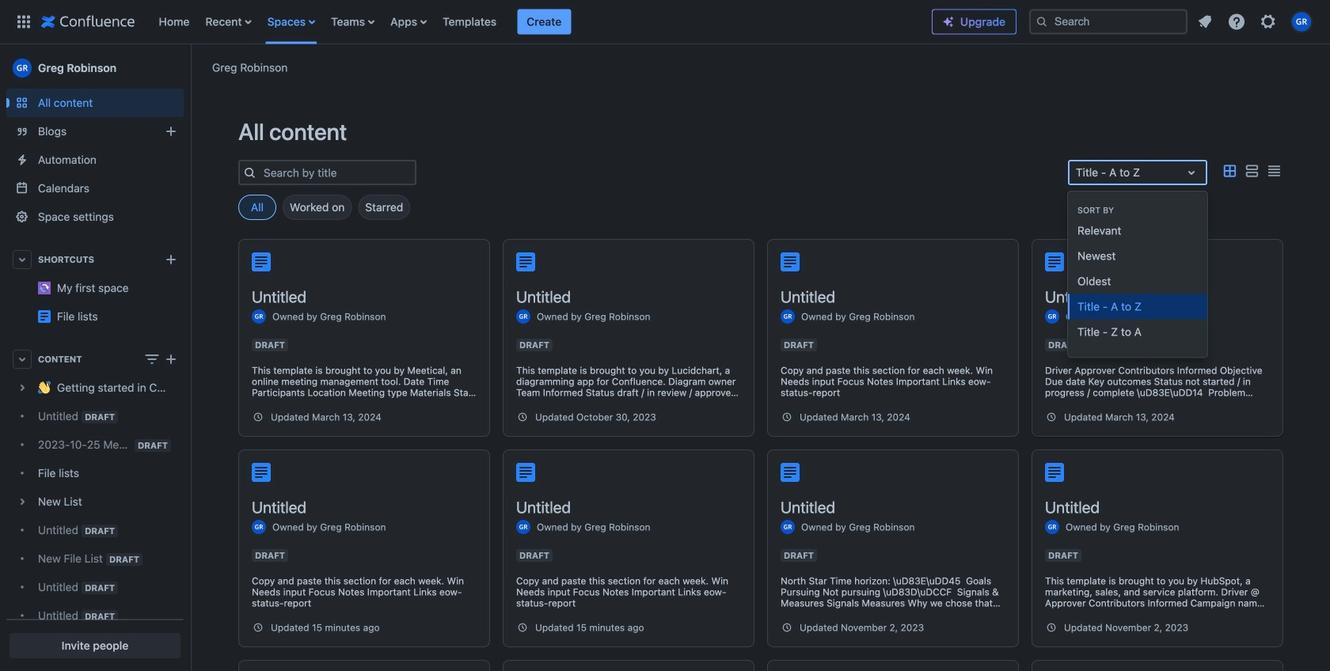 Task type: vqa. For each thing, say whether or not it's contained in the screenshot.
Confluence "image"
yes



Task type: describe. For each thing, give the bounding box(es) containing it.
create a page image
[[162, 350, 181, 369]]

list for premium image
[[1191, 8, 1321, 36]]

1 page image from the left
[[252, 253, 271, 272]]

change view image
[[143, 350, 162, 369]]

open image
[[1183, 163, 1202, 182]]

search image
[[1036, 15, 1049, 28]]

Search field
[[1030, 9, 1188, 34]]

list image
[[1243, 162, 1262, 181]]

premium image
[[943, 15, 955, 28]]

notification icon image
[[1196, 12, 1215, 31]]



Task type: locate. For each thing, give the bounding box(es) containing it.
collapse sidebar image
[[173, 52, 208, 84]]

3 page image from the left
[[1046, 253, 1065, 272]]

tree inside space element
[[6, 374, 184, 672]]

appswitcher icon image
[[14, 12, 33, 31]]

tree
[[6, 374, 184, 672]]

space element
[[0, 44, 190, 672]]

1 horizontal spatial list
[[1191, 8, 1321, 36]]

Search by title field
[[259, 162, 415, 184]]

compact list image
[[1265, 162, 1284, 181]]

file lists image
[[38, 311, 51, 323]]

list item inside list
[[517, 9, 571, 34]]

page image
[[252, 253, 271, 272], [516, 253, 535, 272], [1046, 253, 1065, 272]]

cards image
[[1221, 162, 1240, 181]]

create a blog image
[[162, 122, 181, 141]]

list item
[[517, 9, 571, 34]]

2 page image from the left
[[516, 253, 535, 272]]

None text field
[[1076, 165, 1079, 181]]

0 horizontal spatial page image
[[252, 253, 271, 272]]

0 horizontal spatial list
[[151, 0, 932, 44]]

help icon image
[[1228, 12, 1247, 31]]

add shortcut image
[[162, 250, 181, 269]]

banner
[[0, 0, 1331, 44]]

settings icon image
[[1259, 12, 1278, 31]]

confluence image
[[41, 12, 135, 31], [41, 12, 135, 31]]

1 horizontal spatial page image
[[516, 253, 535, 272]]

list
[[151, 0, 932, 44], [1191, 8, 1321, 36]]

profile picture image
[[252, 310, 266, 324], [516, 310, 531, 324], [781, 310, 795, 324], [1046, 310, 1060, 324], [252, 520, 266, 535], [516, 520, 531, 535], [781, 520, 795, 535], [1046, 520, 1060, 535]]

None search field
[[1030, 9, 1188, 34]]

page image
[[781, 253, 800, 272], [252, 463, 271, 482], [516, 463, 535, 482], [781, 463, 800, 482], [1046, 463, 1065, 482]]

2 horizontal spatial page image
[[1046, 253, 1065, 272]]

list for appswitcher icon
[[151, 0, 932, 44]]

global element
[[10, 0, 932, 44]]



